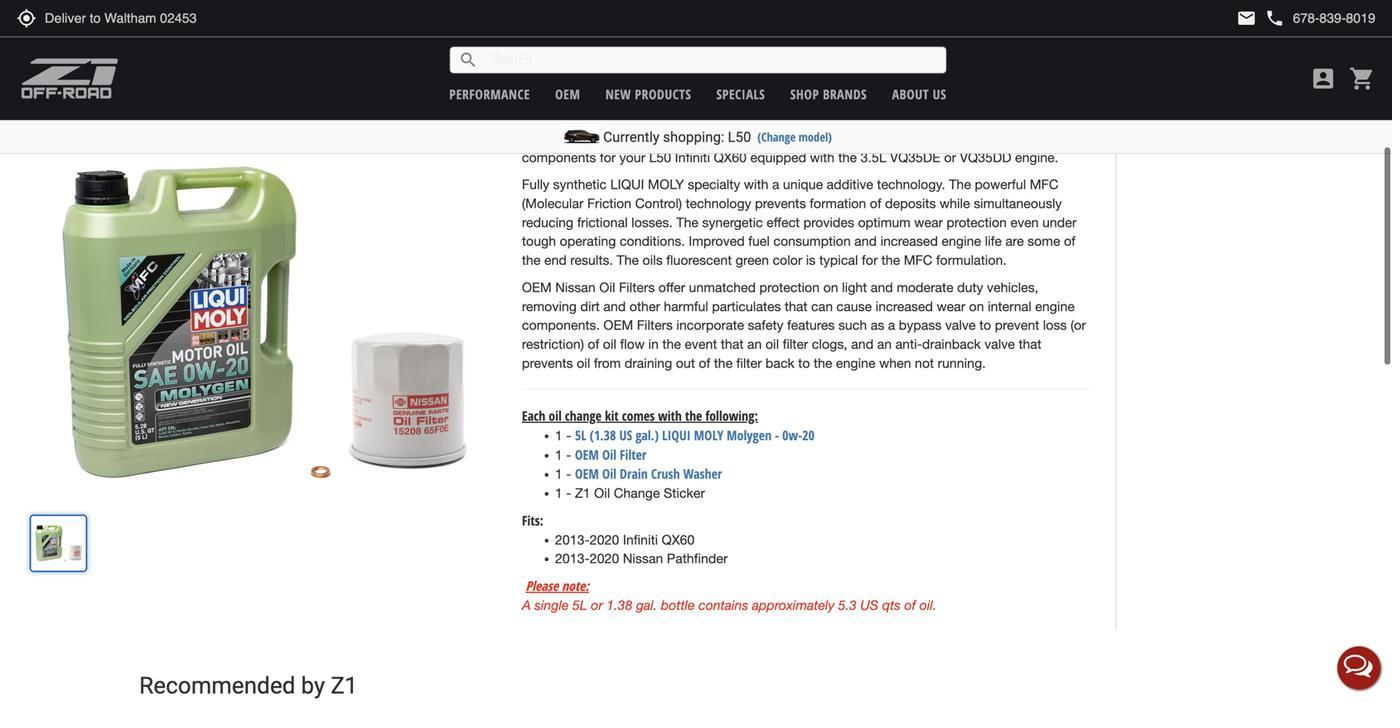 Task type: describe. For each thing, give the bounding box(es) containing it.
z1 inside each oil change kit comes with the following: 1 - 5l (1.38 us gal.) liqui moly molygen - 0w-20 1 - oem oil filter 1 - oem oil drain crush washer 1 - z1 oil change sticker
[[575, 486, 590, 501]]

(molecular
[[522, 196, 584, 211]]

2 vertical spatial engine
[[836, 356, 876, 371]]

shop brands
[[790, 85, 867, 103]]

clogs,
[[812, 337, 848, 352]]

search
[[458, 50, 478, 70]]

unmatched
[[689, 280, 756, 295]]

note:
[[562, 578, 589, 595]]

technology.
[[877, 177, 945, 192]]

equipped
[[750, 150, 806, 165]]

quality
[[951, 131, 990, 146]]

fully synthetic liqui moly specialty with a unique additive technology. the powerful mfc (molecular friction control) technology prevents formation of deposits while simultaneously reducing frictional losses. the synergetic effect provides optimum wear protection even under tough operating conditions. improved fuel consumption and increased engine life are some of the end results. the oils fluorescent green color is typical for the mfc formulation.
[[522, 177, 1077, 268]]

light
[[842, 280, 867, 295]]

for inside the liqui moly *oil change kit* is an assembly of some of the highest quality oil change components for your l50 infiniti qx60 equipped with the 3.5l vq35de or vq35dd engine.
[[600, 150, 616, 165]]

liqui inside each oil change kit comes with the following: 1 - 5l (1.38 us gal.) liqui moly molygen - 0w-20 1 - oem oil filter 1 - oem oil drain crush washer 1 - z1 oil change sticker
[[662, 427, 691, 445]]

vehicles,
[[987, 280, 1038, 295]]

under
[[1042, 215, 1077, 230]]

3.5l
[[861, 150, 886, 165]]

simultaneously
[[974, 196, 1062, 211]]

synthetic
[[553, 177, 607, 192]]

performance
[[449, 85, 530, 103]]

the inside each oil change kit comes with the following: 1 - 5l (1.38 us gal.) liqui moly molygen - 0w-20 1 - oem oil filter 1 - oem oil drain crush washer 1 - z1 oil change sticker
[[685, 407, 702, 425]]

prevent
[[995, 318, 1039, 333]]

with inside /mo with affirm .
[[1230, 4, 1252, 18]]

fuel
[[748, 234, 770, 249]]

your
[[619, 150, 645, 165]]

unique
[[783, 177, 823, 192]]

oem up flow
[[603, 318, 633, 333]]

back
[[766, 356, 795, 371]]

harmful
[[664, 299, 708, 314]]

infiniti inside the liqui moly *oil change kit* is an assembly of some of the highest quality oil change components for your l50 infiniti qx60 equipped with the 3.5l vq35de or vq35dd engine.
[[675, 150, 710, 165]]

oil down 'safety'
[[766, 337, 779, 352]]

us for (1.38
[[619, 427, 632, 445]]

my_location
[[17, 8, 36, 28]]

of right out
[[699, 356, 710, 371]]

synergetic
[[702, 215, 763, 230]]

powerful
[[975, 177, 1026, 192]]

1 vertical spatial to
[[798, 356, 810, 371]]

out
[[676, 356, 695, 371]]

offer
[[658, 280, 685, 295]]

formulation.
[[936, 253, 1007, 268]]

consumption
[[773, 234, 851, 249]]

- up fits: 2013-2020 infiniti qx60 2013-2020 nissan pathfinder
[[566, 486, 571, 501]]

phone
[[1265, 8, 1285, 28]]

specialty
[[688, 177, 740, 192]]

and right 'light'
[[871, 280, 893, 295]]

engine.
[[1015, 150, 1058, 165]]

account_box
[[1310, 65, 1337, 92]]

while
[[940, 196, 970, 211]]

1 vertical spatial z1
[[331, 673, 358, 700]]

(change model) link
[[757, 129, 832, 145]]

oil inside the liqui moly *oil change kit* is an assembly of some of the highest quality oil change components for your l50 infiniti qx60 equipped with the 3.5l vq35de or vq35dd engine.
[[994, 131, 1007, 146]]

duty
[[957, 280, 983, 295]]

0 vertical spatial about
[[892, 85, 929, 103]]

bypass
[[899, 318, 942, 333]]

z1 motorsports logo image
[[21, 58, 119, 99]]

Search search field
[[478, 47, 946, 73]]

new
[[605, 85, 631, 103]]

20
[[802, 427, 815, 445]]

conditions.
[[620, 234, 685, 249]]

2 horizontal spatial that
[[1019, 337, 1042, 352]]

flow
[[620, 337, 645, 352]]

0 vertical spatial on
[[823, 280, 838, 295]]

of down under
[[1064, 234, 1075, 249]]

is inside the liqui moly *oil change kit* is an assembly of some of the highest quality oil change components for your l50 infiniti qx60 equipped with the 3.5l vq35de or vq35dd engine.
[[724, 131, 733, 146]]

- left drain
[[566, 467, 571, 482]]

0w-
[[782, 427, 802, 445]]

moderate
[[897, 280, 953, 295]]

oem up the removing
[[522, 280, 552, 295]]

oem left new
[[555, 85, 580, 103]]

1 2013- from the top
[[555, 533, 590, 548]]

the down event
[[714, 356, 733, 371]]

about inside question_answer ask a question about this product
[[1252, 104, 1279, 120]]

1 horizontal spatial mfc
[[1030, 177, 1058, 192]]

some inside fully synthetic liqui moly specialty with a unique additive technology. the powerful mfc (molecular friction control) technology prevents formation of deposits while simultaneously reducing frictional losses. the synergetic effect provides optimum wear protection even under tough operating conditions. improved fuel consumption and increased engine life are some of the end results. the oils fluorescent green color is typical for the mfc formulation.
[[1028, 234, 1060, 249]]

some inside the liqui moly *oil change kit* is an assembly of some of the highest quality oil change components for your l50 infiniti qx60 equipped with the 3.5l vq35de or vq35dd engine.
[[830, 131, 863, 146]]

reducing
[[522, 215, 574, 230]]

qx60 inside the liqui moly *oil change kit* is an assembly of some of the highest quality oil change components for your l50 infiniti qx60 equipped with the 3.5l vq35de or vq35dd engine.
[[714, 150, 747, 165]]

prevents inside fully synthetic liqui moly specialty with a unique additive technology. the powerful mfc (molecular friction control) technology prevents formation of deposits while simultaneously reducing frictional losses. the synergetic effect provides optimum wear protection even under tough operating conditions. improved fuel consumption and increased engine life are some of the end results. the oils fluorescent green color is typical for the mfc formulation.
[[755, 196, 806, 211]]

event
[[685, 337, 717, 352]]

cause
[[837, 299, 872, 314]]

0 vertical spatial l50
[[728, 129, 751, 145]]

phone link
[[1265, 8, 1376, 28]]

question_answer
[[1157, 102, 1176, 122]]

vq35dd
[[960, 150, 1011, 165]]

5l inside please note: a single 5l or 1.38 gal. bottle contains approximately 5.3 us qts of oil.
[[573, 598, 587, 613]]

features
[[787, 318, 835, 333]]

the down tough
[[522, 253, 541, 268]]

account_box link
[[1306, 65, 1341, 92]]

or inside the liqui moly *oil change kit* is an assembly of some of the highest quality oil change components for your l50 infiniti qx60 equipped with the 3.5l vq35de or vq35dd engine.
[[944, 150, 956, 165]]

new products link
[[605, 85, 691, 103]]

this
[[1282, 104, 1300, 120]]

results.
[[570, 253, 613, 268]]

a for question_answer
[[1200, 104, 1206, 120]]

recommended by z1
[[139, 673, 358, 700]]

1 vertical spatial filters
[[637, 318, 673, 333]]

liqui inside fully synthetic liqui moly specialty with a unique additive technology. the powerful mfc (molecular friction control) technology prevents formation of deposits while simultaneously reducing frictional losses. the synergetic effect provides optimum wear protection even under tough operating conditions. improved fuel consumption and increased engine life are some of the end results. the oils fluorescent green color is typical for the mfc formulation.
[[610, 177, 644, 192]]

and down such
[[851, 337, 874, 352]]

prequalify now link
[[1130, 4, 1347, 34]]

can
[[811, 299, 833, 314]]

bottle
[[661, 598, 695, 613]]

oem link
[[555, 85, 580, 103]]

operating
[[560, 234, 616, 249]]

0 horizontal spatial filter
[[736, 356, 762, 371]]

are
[[1005, 234, 1024, 249]]

an down the as
[[877, 337, 892, 352]]

an inside the liqui moly *oil change kit* is an assembly of some of the highest quality oil change components for your l50 infiniti qx60 equipped with the 3.5l vq35de or vq35dd engine.
[[737, 131, 751, 146]]

1 vertical spatial mfc
[[904, 253, 933, 268]]

protection inside oem nissan oil filters offer unmatched protection on light and moderate duty vehicles, removing dirt and other harmful particulates that can cause increased wear on internal engine components. oem filters incorporate safety features such as a bypass valve to prevent loss (or restriction) of oil flow in the event that an oil filter clogs, and an anti-drainback valve that prevents oil from draining out of the filter back to the engine when not running.
[[759, 280, 820, 295]]

of right assembly
[[815, 131, 826, 146]]

fits: 2013-2020 infiniti qx60 2013-2020 nissan pathfinder
[[522, 512, 728, 567]]

such
[[838, 318, 867, 333]]

of up from
[[588, 337, 599, 352]]

(1.38
[[590, 427, 616, 445]]

and inside fully synthetic liqui moly specialty with a unique additive technology. the powerful mfc (molecular friction control) technology prevents formation of deposits while simultaneously reducing frictional losses. the synergetic effect provides optimum wear protection even under tough operating conditions. improved fuel consumption and increased engine life are some of the end results. the oils fluorescent green color is typical for the mfc formulation.
[[854, 234, 877, 249]]

5l inside each oil change kit comes with the following: 1 - 5l (1.38 us gal.) liqui moly molygen - 0w-20 1 - oem oil filter 1 - oem oil drain crush washer 1 - z1 oil change sticker
[[575, 427, 586, 445]]

effect
[[767, 215, 800, 230]]

oil up from
[[603, 337, 616, 352]]

oem down the oem oil filter link at the left bottom of page
[[575, 465, 599, 483]]

additive
[[827, 177, 873, 192]]

moly inside fully synthetic liqui moly specialty with a unique additive technology. the powerful mfc (molecular friction control) technology prevents formation of deposits while simultaneously reducing frictional losses. the synergetic effect provides optimum wear protection even under tough operating conditions. improved fuel consumption and increased engine life are some of the end results. the oils fluorescent green color is typical for the mfc formulation.
[[648, 177, 684, 192]]

0 vertical spatial filter
[[783, 337, 808, 352]]

change inside each oil change kit comes with the following: 1 - 5l (1.38 us gal.) liqui moly molygen - 0w-20 1 - oem oil filter 1 - oem oil drain crush washer 1 - z1 oil change sticker
[[565, 407, 602, 425]]

the up 3.5l
[[882, 131, 900, 146]]

shopping_cart
[[1349, 65, 1376, 92]]

- left 0w-
[[775, 427, 779, 445]]

from
[[594, 356, 621, 371]]

0 vertical spatial valve
[[945, 318, 976, 333]]

oil inside each oil change kit comes with the following: 1 - 5l (1.38 us gal.) liqui moly molygen - 0w-20 1 - oem oil filter 1 - oem oil drain crush washer 1 - z1 oil change sticker
[[549, 407, 562, 425]]

kit*
[[699, 131, 720, 146]]

(change
[[757, 129, 796, 145]]

moly inside each oil change kit comes with the following: 1 - 5l (1.38 us gal.) liqui moly molygen - 0w-20 1 - oem oil filter 1 - oem oil drain crush washer 1 - z1 oil change sticker
[[694, 427, 723, 445]]

frictional
[[577, 215, 628, 230]]

2 2020 from the top
[[590, 552, 619, 567]]

oils
[[643, 253, 663, 268]]

components
[[522, 150, 596, 165]]

assembly
[[755, 131, 811, 146]]

protection inside fully synthetic liqui moly specialty with a unique additive technology. the powerful mfc (molecular friction control) technology prevents formation of deposits while simultaneously reducing frictional losses. the synergetic effect provides optimum wear protection even under tough operating conditions. improved fuel consumption and increased engine life are some of the end results. the oils fluorescent green color is typical for the mfc formulation.
[[947, 215, 1007, 230]]

the left oils at the top of page
[[617, 253, 639, 268]]

1 horizontal spatial valve
[[985, 337, 1015, 352]]

2 horizontal spatial engine
[[1035, 299, 1075, 314]]

moly inside the liqui moly *oil change kit* is an assembly of some of the highest quality oil change components for your l50 infiniti qx60 equipped with the 3.5l vq35de or vq35dd engine.
[[585, 131, 621, 146]]



Task type: locate. For each thing, give the bounding box(es) containing it.
and right dirt
[[603, 299, 626, 314]]

0 vertical spatial protection
[[947, 215, 1007, 230]]

a down please
[[522, 598, 531, 613]]

0 horizontal spatial qx60
[[662, 533, 695, 548]]

shopping:
[[663, 129, 724, 145]]

1 vertical spatial us
[[860, 598, 879, 613]]

to right back
[[798, 356, 810, 371]]

please
[[526, 578, 558, 595]]

vq35de
[[890, 150, 940, 165]]

2 horizontal spatial moly
[[694, 427, 723, 445]]

1 vertical spatial or
[[591, 598, 603, 613]]

comes
[[622, 407, 655, 425]]

change inside the liqui moly *oil change kit* is an assembly of some of the highest quality oil change components for your l50 infiniti qx60 equipped with the 3.5l vq35de or vq35dd engine.
[[649, 131, 696, 146]]

infiniti down shopping:
[[675, 150, 710, 165]]

1 horizontal spatial about
[[1252, 104, 1279, 120]]

or
[[944, 150, 956, 165], [591, 598, 603, 613]]

0 vertical spatial engine
[[942, 234, 981, 249]]

when
[[879, 356, 911, 371]]

is inside fully synthetic liqui moly specialty with a unique additive technology. the powerful mfc (molecular friction control) technology prevents formation of deposits while simultaneously reducing frictional losses. the synergetic effect provides optimum wear protection even under tough operating conditions. improved fuel consumption and increased engine life are some of the end results. the oils fluorescent green color is typical for the mfc formulation.
[[806, 253, 816, 268]]

now
[[1130, 20, 1152, 34]]

on
[[823, 280, 838, 295], [969, 299, 984, 314]]

new products
[[605, 85, 691, 103]]

with inside each oil change kit comes with the following: 1 - 5l (1.38 us gal.) liqui moly molygen - 0w-20 1 - oem oil filter 1 - oem oil drain crush washer 1 - z1 oil change sticker
[[658, 407, 682, 425]]

dirt
[[580, 299, 600, 314]]

wear inside oem nissan oil filters offer unmatched protection on light and moderate duty vehicles, removing dirt and other harmful particulates that can cause increased wear on internal engine components. oem filters incorporate safety features such as a bypass valve to prevent loss (or restriction) of oil flow in the event that an oil filter clogs, and an anti-drainback valve that prevents oil from draining out of the filter back to the engine when not running.
[[937, 299, 965, 314]]

0 vertical spatial wear
[[914, 215, 943, 230]]

0 vertical spatial some
[[830, 131, 863, 146]]

1 vertical spatial nissan
[[623, 552, 663, 567]]

friction
[[587, 196, 631, 211]]

prevents down restriction) at left
[[522, 356, 573, 371]]

0 vertical spatial a
[[772, 177, 779, 192]]

1 vertical spatial filter
[[736, 356, 762, 371]]

increased down optimum
[[881, 234, 938, 249]]

that down incorporate
[[721, 337, 744, 352]]

oil
[[599, 280, 615, 295], [602, 446, 616, 464], [602, 465, 616, 483], [594, 486, 610, 501]]

qx60 up pathfinder
[[662, 533, 695, 548]]

technology
[[686, 196, 751, 211]]

2 1 from the top
[[555, 448, 562, 463]]

1 vertical spatial moly
[[648, 177, 684, 192]]

a inside question_answer ask a question about this product
[[1200, 104, 1206, 120]]

protection up "life"
[[947, 215, 1007, 230]]

model)
[[799, 129, 832, 145]]

1 vertical spatial some
[[1028, 234, 1060, 249]]

1 vertical spatial valve
[[985, 337, 1015, 352]]

1 left (1.38
[[555, 428, 562, 444]]

drainback
[[922, 337, 981, 352]]

qts
[[882, 598, 901, 613]]

0 horizontal spatial z1
[[331, 673, 358, 700]]

a for please
[[522, 598, 531, 613]]

end
[[544, 253, 567, 268]]

optimum
[[858, 215, 911, 230]]

moly
[[585, 131, 621, 146], [648, 177, 684, 192], [694, 427, 723, 445]]

0 vertical spatial is
[[724, 131, 733, 146]]

internal
[[988, 299, 1031, 314]]

fits:
[[522, 512, 543, 530]]

nissan up dirt
[[555, 280, 596, 295]]

oil up vq35dd
[[994, 131, 1007, 146]]

the left 3.5l
[[838, 150, 857, 165]]

or inside please note: a single 5l or 1.38 gal. bottle contains approximately 5.3 us qts of oil.
[[591, 598, 603, 613]]

with inside the liqui moly *oil change kit* is an assembly of some of the highest quality oil change components for your l50 infiniti qx60 equipped with the 3.5l vq35de or vq35dd engine.
[[810, 150, 835, 165]]

0 horizontal spatial that
[[721, 337, 744, 352]]

increased inside oem nissan oil filters offer unmatched protection on light and moderate duty vehicles, removing dirt and other harmful particulates that can cause increased wear on internal engine components. oem filters incorporate safety features such as a bypass valve to prevent loss (or restriction) of oil flow in the event that an oil filter clogs, and an anti-drainback valve that prevents oil from draining out of the filter back to the engine when not running.
[[876, 299, 933, 314]]

the down optimum
[[881, 253, 900, 268]]

shopping_cart link
[[1345, 65, 1376, 92]]

0 vertical spatial qx60
[[714, 150, 747, 165]]

l50
[[728, 129, 751, 145], [649, 150, 671, 165]]

infiniti inside fits: 2013-2020 infiniti qx60 2013-2020 nissan pathfinder
[[623, 533, 658, 548]]

oem down (1.38
[[575, 446, 599, 464]]

filter left back
[[736, 356, 762, 371]]

1 horizontal spatial engine
[[942, 234, 981, 249]]

1 horizontal spatial change
[[1011, 131, 1055, 146]]

an left (change
[[737, 131, 751, 146]]

0 horizontal spatial moly
[[585, 131, 621, 146]]

about us link
[[892, 85, 947, 103]]

oil left from
[[577, 356, 590, 371]]

for right typical
[[862, 253, 878, 268]]

1 horizontal spatial infiniti
[[675, 150, 710, 165]]

1 vertical spatial liqui
[[610, 177, 644, 192]]

some down under
[[1028, 234, 1060, 249]]

of up 3.5l
[[867, 131, 878, 146]]

l50 right your
[[649, 150, 671, 165]]

anti-
[[895, 337, 922, 352]]

the up components
[[522, 131, 544, 146]]

on down duty
[[969, 299, 984, 314]]

1 vertical spatial increased
[[876, 299, 933, 314]]

0 vertical spatial filters
[[619, 280, 655, 295]]

0 horizontal spatial change
[[565, 407, 602, 425]]

0 horizontal spatial is
[[724, 131, 733, 146]]

moly up control)
[[648, 177, 684, 192]]

0 horizontal spatial mfc
[[904, 253, 933, 268]]

currently
[[603, 129, 659, 145]]

liqui right gal.)
[[662, 427, 691, 445]]

us inside please note: a single 5l or 1.38 gal. bottle contains approximately 5.3 us qts of oil.
[[860, 598, 879, 613]]

0 horizontal spatial for
[[600, 150, 616, 165]]

engine up formulation.
[[942, 234, 981, 249]]

by
[[301, 673, 325, 700]]

as
[[871, 318, 884, 333]]

the
[[882, 131, 900, 146], [838, 150, 857, 165], [522, 253, 541, 268], [881, 253, 900, 268], [662, 337, 681, 352], [714, 356, 733, 371], [814, 356, 832, 371], [685, 407, 702, 425]]

affirm
[[1255, 2, 1289, 16]]

fully
[[522, 177, 549, 192]]

0 vertical spatial z1
[[575, 486, 590, 501]]

prevents inside oem nissan oil filters offer unmatched protection on light and moderate duty vehicles, removing dirt and other harmful particulates that can cause increased wear on internal engine components. oem filters incorporate safety features such as a bypass valve to prevent loss (or restriction) of oil flow in the event that an oil filter clogs, and an anti-drainback valve that prevents oil from draining out of the filter back to the engine when not running.
[[522, 356, 573, 371]]

1 horizontal spatial is
[[806, 253, 816, 268]]

0 vertical spatial nissan
[[555, 280, 596, 295]]

for left your
[[600, 150, 616, 165]]

1 vertical spatial 5l
[[573, 598, 587, 613]]

5.3
[[838, 598, 857, 613]]

nissan inside fits: 2013-2020 infiniti qx60 2013-2020 nissan pathfinder
[[623, 552, 663, 567]]

oil right each at bottom
[[549, 407, 562, 425]]

3 1 from the top
[[555, 467, 562, 482]]

prevents up effect
[[755, 196, 806, 211]]

to down internal
[[979, 318, 991, 333]]

of inside please note: a single 5l or 1.38 gal. bottle contains approximately 5.3 us qts of oil.
[[904, 598, 916, 613]]

question_answer ask a question about this product
[[1157, 102, 1338, 122]]

valve down prevent
[[985, 337, 1015, 352]]

us up filter
[[619, 427, 632, 445]]

liqui up components
[[548, 131, 582, 146]]

- left the oem oil filter link at the left bottom of page
[[566, 448, 571, 463]]

0 vertical spatial 2013-
[[555, 533, 590, 548]]

the inside the liqui moly *oil change kit* is an assembly of some of the highest quality oil change components for your l50 infiniti qx60 equipped with the 3.5l vq35de or vq35dd engine.
[[522, 131, 544, 146]]

0 horizontal spatial liqui
[[548, 131, 582, 146]]

0 vertical spatial infiniti
[[675, 150, 710, 165]]

1 vertical spatial 2020
[[590, 552, 619, 567]]

sticker
[[664, 486, 705, 501]]

mail link
[[1237, 8, 1257, 28]]

0 horizontal spatial nissan
[[555, 280, 596, 295]]

increased up 'bypass'
[[876, 299, 933, 314]]

liqui up friction on the left top of the page
[[610, 177, 644, 192]]

l50 right kit*
[[728, 129, 751, 145]]

2 2013- from the top
[[555, 552, 590, 567]]

about left this
[[1252, 104, 1279, 120]]

1 vertical spatial qx60
[[662, 533, 695, 548]]

0 vertical spatial or
[[944, 150, 956, 165]]

not
[[915, 356, 934, 371]]

the
[[522, 131, 544, 146], [949, 177, 971, 192], [676, 215, 698, 230], [617, 253, 639, 268]]

washer
[[683, 465, 722, 483]]

oem nissan oil filters offer unmatched protection on light and moderate duty vehicles, removing dirt and other harmful particulates that can cause increased wear on internal engine components. oem filters incorporate safety features such as a bypass valve to prevent loss (or restriction) of oil flow in the event that an oil filter clogs, and an anti-drainback valve that prevents oil from draining out of the filter back to the engine when not running.
[[522, 280, 1086, 371]]

1 left drain
[[555, 467, 562, 482]]

1 vertical spatial l50
[[649, 150, 671, 165]]

change
[[649, 131, 696, 146], [614, 486, 660, 501]]

qx60 down currently shopping: l50 (change model)
[[714, 150, 747, 165]]

z1 down the oem oil filter link at the left bottom of page
[[575, 486, 590, 501]]

kit
[[605, 407, 619, 425]]

components.
[[522, 318, 600, 333]]

pathfinder
[[667, 552, 728, 567]]

gal.
[[636, 598, 657, 613]]

brands
[[823, 85, 867, 103]]

0 vertical spatial to
[[979, 318, 991, 333]]

the down clogs,
[[814, 356, 832, 371]]

mail
[[1237, 8, 1257, 28]]

0 horizontal spatial infiniti
[[623, 533, 658, 548]]

1 vertical spatial prevents
[[522, 356, 573, 371]]

engine down clogs,
[[836, 356, 876, 371]]

/mo
[[1207, 4, 1227, 18]]

-
[[775, 427, 779, 445], [566, 428, 571, 444], [566, 448, 571, 463], [566, 467, 571, 482], [566, 486, 571, 501]]

1 horizontal spatial l50
[[728, 129, 751, 145]]

0 horizontal spatial prevents
[[522, 356, 573, 371]]

shop
[[790, 85, 819, 103]]

increased inside fully synthetic liqui moly specialty with a unique additive technology. the powerful mfc (molecular friction control) technology prevents formation of deposits while simultaneously reducing frictional losses. the synergetic effect provides optimum wear protection even under tough operating conditions. improved fuel consumption and increased engine life are some of the end results. the oils fluorescent green color is typical for the mfc formulation.
[[881, 234, 938, 249]]

0 horizontal spatial us
[[619, 427, 632, 445]]

1 horizontal spatial protection
[[947, 215, 1007, 230]]

1 vertical spatial change
[[565, 407, 602, 425]]

valve up drainback
[[945, 318, 976, 333]]

0 vertical spatial increased
[[881, 234, 938, 249]]

formation
[[810, 196, 866, 211]]

0 horizontal spatial engine
[[836, 356, 876, 371]]

1 horizontal spatial moly
[[648, 177, 684, 192]]

engine inside fully synthetic liqui moly specialty with a unique additive technology. the powerful mfc (molecular friction control) technology prevents formation of deposits while simultaneously reducing frictional losses. the synergetic effect provides optimum wear protection even under tough operating conditions. improved fuel consumption and increased engine life are some of the end results. the oils fluorescent green color is typical for the mfc formulation.
[[942, 234, 981, 249]]

some up 3.5l
[[830, 131, 863, 146]]

change up (1.38
[[565, 407, 602, 425]]

mfc down engine.
[[1030, 177, 1058, 192]]

l50 inside the liqui moly *oil change kit* is an assembly of some of the highest quality oil change components for your l50 infiniti qx60 equipped with the 3.5l vq35de or vq35dd engine.
[[649, 150, 671, 165]]

wear down deposits
[[914, 215, 943, 230]]

4 1 from the top
[[555, 486, 562, 501]]

1 horizontal spatial or
[[944, 150, 956, 165]]

5l down note:
[[573, 598, 587, 613]]

is right kit*
[[724, 131, 733, 146]]

1 horizontal spatial on
[[969, 299, 984, 314]]

0 horizontal spatial a
[[772, 177, 779, 192]]

an
[[737, 131, 751, 146], [747, 337, 762, 352], [877, 337, 892, 352]]

1 vertical spatial is
[[806, 253, 816, 268]]

and down optimum
[[854, 234, 877, 249]]

oil
[[994, 131, 1007, 146], [603, 337, 616, 352], [766, 337, 779, 352], [577, 356, 590, 371], [549, 407, 562, 425]]

1 horizontal spatial a
[[888, 318, 895, 333]]

nissan inside oem nissan oil filters offer unmatched protection on light and moderate duty vehicles, removing dirt and other harmful particulates that can cause increased wear on internal engine components. oem filters incorporate safety features such as a bypass valve to prevent loss (or restriction) of oil flow in the event that an oil filter clogs, and an anti-drainback valve that prevents oil from draining out of the filter back to the engine when not running.
[[555, 280, 596, 295]]

a right ask
[[1200, 104, 1206, 120]]

1 left the oem oil filter link at the left bottom of page
[[555, 448, 562, 463]]

a inside fully synthetic liqui moly specialty with a unique additive technology. the powerful mfc (molecular friction control) technology prevents formation of deposits while simultaneously reducing frictional losses. the synergetic effect provides optimum wear protection even under tough operating conditions. improved fuel consumption and increased engine life are some of the end results. the oils fluorescent green color is typical for the mfc formulation.
[[772, 177, 779, 192]]

a right the as
[[888, 318, 895, 333]]

us inside each oil change kit comes with the following: 1 - 5l (1.38 us gal.) liqui moly molygen - 0w-20 1 - oem oil filter 1 - oem oil drain crush washer 1 - z1 oil change sticker
[[619, 427, 632, 445]]

wear inside fully synthetic liqui moly specialty with a unique additive technology. the powerful mfc (molecular friction control) technology prevents formation of deposits while simultaneously reducing frictional losses. the synergetic effect provides optimum wear protection even under tough operating conditions. improved fuel consumption and increased engine life are some of the end results. the oils fluorescent green color is typical for the mfc formulation.
[[914, 215, 943, 230]]

or down quality
[[944, 150, 956, 165]]

1 horizontal spatial to
[[979, 318, 991, 333]]

0 vertical spatial prevents
[[755, 196, 806, 211]]

- left (1.38
[[566, 428, 571, 444]]

1 horizontal spatial z1
[[575, 486, 590, 501]]

the up while
[[949, 177, 971, 192]]

on up can
[[823, 280, 838, 295]]

prequalify
[[1296, 4, 1347, 18]]

the down control)
[[676, 215, 698, 230]]

about left us on the top right of page
[[892, 85, 929, 103]]

0 vertical spatial mfc
[[1030, 177, 1058, 192]]

particulates
[[712, 299, 781, 314]]

filters up in
[[637, 318, 673, 333]]

1 up fits: 2013-2020 infiniti qx60 2013-2020 nissan pathfinder
[[555, 486, 562, 501]]

recommended
[[139, 673, 295, 700]]

us left qts on the right bottom of the page
[[860, 598, 879, 613]]

1 1 from the top
[[555, 428, 562, 444]]

even
[[1011, 215, 1039, 230]]

infiniti up gal.
[[623, 533, 658, 548]]

1 2020 from the top
[[590, 533, 619, 548]]

0 vertical spatial 2020
[[590, 533, 619, 548]]

1 horizontal spatial that
[[785, 299, 808, 314]]

filter
[[620, 446, 646, 464]]

removing
[[522, 299, 577, 314]]

each
[[522, 407, 545, 425]]

5l left (1.38
[[575, 427, 586, 445]]

currently shopping: l50 (change model)
[[603, 129, 832, 145]]

/mo with affirm .
[[1207, 2, 1296, 18]]

provides
[[803, 215, 854, 230]]

2 horizontal spatial liqui
[[662, 427, 691, 445]]

1 horizontal spatial prevents
[[755, 196, 806, 211]]

0 horizontal spatial a
[[522, 598, 531, 613]]

1 horizontal spatial for
[[862, 253, 878, 268]]

1 vertical spatial a
[[888, 318, 895, 333]]

change down drain
[[614, 486, 660, 501]]

specials link
[[716, 85, 765, 103]]

approximately
[[752, 598, 835, 613]]

is down consumption
[[806, 253, 816, 268]]

change left kit*
[[649, 131, 696, 146]]

single
[[534, 598, 569, 613]]

product
[[1303, 104, 1338, 120]]

z1
[[575, 486, 590, 501], [331, 673, 358, 700]]

is
[[724, 131, 733, 146], [806, 253, 816, 268]]

0 vertical spatial us
[[619, 427, 632, 445]]

0 vertical spatial 5l
[[575, 427, 586, 445]]

a inside please note: a single 5l or 1.38 gal. bottle contains approximately 5.3 us qts of oil.
[[522, 598, 531, 613]]

1 horizontal spatial some
[[1028, 234, 1060, 249]]

ask
[[1181, 104, 1197, 120]]

nissan
[[555, 280, 596, 295], [623, 552, 663, 567]]

oil inside oem nissan oil filters offer unmatched protection on light and moderate duty vehicles, removing dirt and other harmful particulates that can cause increased wear on internal engine components. oem filters incorporate safety features such as a bypass valve to prevent loss (or restriction) of oil flow in the event that an oil filter clogs, and an anti-drainback valve that prevents oil from draining out of the filter back to the engine when not running.
[[599, 280, 615, 295]]

nissan up gal.
[[623, 552, 663, 567]]

qx60 inside fits: 2013-2020 infiniti qx60 2013-2020 nissan pathfinder
[[662, 533, 695, 548]]

2 vertical spatial liqui
[[662, 427, 691, 445]]

0 vertical spatial moly
[[585, 131, 621, 146]]

a
[[772, 177, 779, 192], [888, 318, 895, 333]]

for inside fully synthetic liqui moly specialty with a unique additive technology. the powerful mfc (molecular friction control) technology prevents formation of deposits while simultaneously reducing frictional losses. the synergetic effect provides optimum wear protection even under tough operating conditions. improved fuel consumption and increased engine life are some of the end results. the oils fluorescent green color is typical for the mfc formulation.
[[862, 253, 878, 268]]

of up optimum
[[870, 196, 881, 211]]

or left 1.38
[[591, 598, 603, 613]]

draining
[[625, 356, 672, 371]]

of left oil.
[[904, 598, 916, 613]]

wear down duty
[[937, 299, 965, 314]]

a left unique
[[772, 177, 779, 192]]

highest
[[904, 131, 947, 146]]

0 horizontal spatial on
[[823, 280, 838, 295]]

liqui
[[548, 131, 582, 146], [610, 177, 644, 192], [662, 427, 691, 445]]

that down prevent
[[1019, 337, 1042, 352]]

change inside the liqui moly *oil change kit* is an assembly of some of the highest quality oil change components for your l50 infiniti qx60 equipped with the 3.5l vq35de or vq35dd engine.
[[1011, 131, 1055, 146]]

1 horizontal spatial a
[[1200, 104, 1206, 120]]

us for 5.3
[[860, 598, 879, 613]]

with inside fully synthetic liqui moly specialty with a unique additive technology. the powerful mfc (molecular friction control) technology prevents formation of deposits while simultaneously reducing frictional losses. the synergetic effect provides optimum wear protection even under tough operating conditions. improved fuel consumption and increased engine life are some of the end results. the oils fluorescent green color is typical for the mfc formulation.
[[744, 177, 768, 192]]

0 horizontal spatial about
[[892, 85, 929, 103]]

the up 5l (1.38 us gal.) liqui moly molygen - 0w-20 link
[[685, 407, 702, 425]]

the right in
[[662, 337, 681, 352]]

1 horizontal spatial qx60
[[714, 150, 747, 165]]

an down 'safety'
[[747, 337, 762, 352]]

0 horizontal spatial valve
[[945, 318, 976, 333]]

1 vertical spatial 2013-
[[555, 552, 590, 567]]

1 vertical spatial engine
[[1035, 299, 1075, 314]]

a inside oem nissan oil filters offer unmatched protection on light and moderate duty vehicles, removing dirt and other harmful particulates that can cause increased wear on internal engine components. oem filters incorporate safety features such as a bypass valve to prevent loss (or restriction) of oil flow in the event that an oil filter clogs, and an anti-drainback valve that prevents oil from draining out of the filter back to the engine when not running.
[[888, 318, 895, 333]]

moly left the *oil at the left top of the page
[[585, 131, 621, 146]]

1 vertical spatial change
[[614, 486, 660, 501]]

change up engine.
[[1011, 131, 1055, 146]]

drain
[[620, 465, 648, 483]]

mfc up moderate
[[904, 253, 933, 268]]

engine up loss
[[1035, 299, 1075, 314]]

moly down following:
[[694, 427, 723, 445]]

0 vertical spatial liqui
[[548, 131, 582, 146]]

1 vertical spatial for
[[862, 253, 878, 268]]

1 vertical spatial on
[[969, 299, 984, 314]]

1 vertical spatial infiniti
[[623, 533, 658, 548]]

change inside each oil change kit comes with the following: 1 - 5l (1.38 us gal.) liqui moly molygen - 0w-20 1 - oem oil filter 1 - oem oil drain crush washer 1 - z1 oil change sticker
[[614, 486, 660, 501]]

liqui inside the liqui moly *oil change kit* is an assembly of some of the highest quality oil change components for your l50 infiniti qx60 equipped with the 3.5l vq35de or vq35dd engine.
[[548, 131, 582, 146]]

z1 right by
[[331, 673, 358, 700]]

0 vertical spatial a
[[1200, 104, 1206, 120]]

life
[[985, 234, 1002, 249]]



Task type: vqa. For each thing, say whether or not it's contained in the screenshot.
the leftmost is
yes



